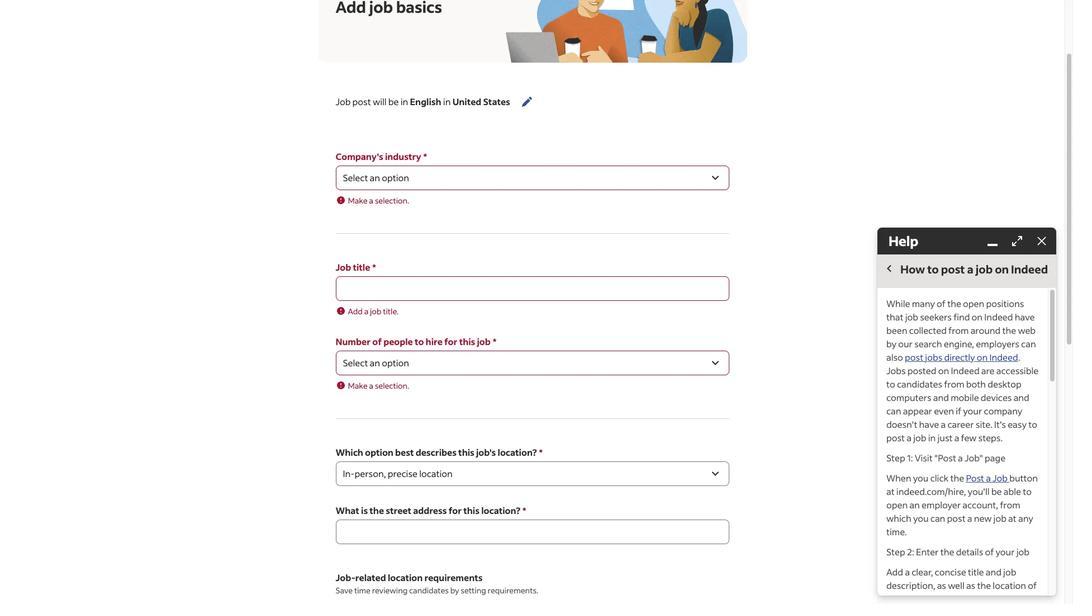 Task type: describe. For each thing, give the bounding box(es) containing it.
error image
[[336, 195, 346, 205]]

of inside add a clear, concise title and job description, as well as the location of your job. the job details you provi
[[1029, 579, 1038, 591]]

location inside add a clear, concise title and job description, as well as the location of your job. the job details you provi
[[994, 579, 1027, 591]]

in inside . jobs posted on indeed are accessible to candidates from both desktop computers and mobile devices and can appear even if your company doesn't have a career site. it's easy to post a job in just a few steps.
[[929, 432, 937, 444]]

employer
[[922, 499, 962, 511]]

add for add a clear, concise title and job description, as well as the location of your job. the job details you provi
[[887, 566, 904, 578]]

a left title.
[[364, 306, 369, 317]]

a down number at the bottom of the page
[[369, 380, 374, 391]]

posted
[[908, 365, 937, 376]]

candidates inside . jobs posted on indeed are accessible to candidates from both desktop computers and mobile devices and can appear even if your company doesn't have a career site. it's easy to post a job in just a few steps.
[[898, 378, 943, 390]]

can inside the button at indeed.com/hire, you'll be able to open an employer account, from which you can post a new job at any time.
[[931, 512, 946, 524]]

account,
[[963, 499, 999, 511]]

"post
[[935, 452, 957, 464]]

requirements
[[425, 572, 483, 583]]

button
[[1010, 472, 1039, 484]]

0 horizontal spatial and
[[934, 392, 950, 403]]

job right hire
[[477, 336, 491, 347]]

by inside job-related location requirements save time reviewing candidates by setting requirements.
[[451, 585, 460, 596]]

for for hire
[[445, 336, 458, 347]]

candidates inside job-related location requirements save time reviewing candidates by setting requirements.
[[409, 585, 449, 596]]

job post will be in english in united states
[[336, 96, 511, 107]]

best
[[396, 446, 414, 458]]

doesn't
[[887, 418, 918, 430]]

selection. for industry
[[375, 195, 410, 206]]

job.
[[908, 593, 923, 604]]

from inside the while many of the open positions that job seekers find on indeed have been collected from around the web by our search engine, employers can also
[[949, 324, 970, 336]]

2:
[[908, 546, 915, 558]]

post
[[967, 472, 985, 484]]

when
[[887, 472, 912, 484]]

any
[[1019, 512, 1034, 524]]

error image for job title
[[336, 306, 346, 316]]

open inside the button at indeed.com/hire, you'll be able to open an employer account, from which you can post a new job at any time.
[[887, 499, 909, 511]]

the left web
[[1003, 324, 1017, 336]]

job for job title *
[[336, 261, 351, 273]]

computers
[[887, 392, 932, 403]]

from inside the button at indeed.com/hire, you'll be able to open an employer account, from which you can post a new job at any time.
[[1001, 499, 1021, 511]]

a right error icon
[[369, 195, 374, 206]]

have inside the while many of the open positions that job seekers find on indeed have been collected from around the web by our search engine, employers can also
[[1016, 311, 1036, 323]]

few
[[962, 432, 977, 444]]

expand view image
[[1011, 234, 1025, 248]]

step for step 1: visit "post a job" page
[[887, 452, 906, 464]]

collected
[[910, 324, 947, 336]]

0 vertical spatial details
[[957, 546, 984, 558]]

company
[[985, 405, 1023, 417]]

have inside . jobs posted on indeed are accessible to candidates from both desktop computers and mobile devices and can appear even if your company doesn't have a career site. it's easy to post a job in just a few steps.
[[920, 418, 940, 430]]

post inside . jobs posted on indeed are accessible to candidates from both desktop computers and mobile devices and can appear even if your company doesn't have a career site. it's easy to post a job in just a few steps.
[[887, 432, 906, 444]]

you'll
[[969, 486, 990, 497]]

related
[[356, 572, 386, 583]]

a left job"
[[959, 452, 964, 464]]

which
[[336, 446, 364, 458]]

job down well
[[942, 593, 956, 604]]

job post language or country image
[[521, 95, 534, 109]]

just
[[938, 432, 953, 444]]

indeed inside button
[[1012, 262, 1049, 276]]

number
[[336, 336, 371, 347]]

reviewing
[[372, 585, 408, 596]]

steps.
[[979, 432, 1004, 444]]

site.
[[977, 418, 993, 430]]

are
[[982, 365, 995, 376]]

job down any
[[1017, 546, 1030, 558]]

the right enter
[[941, 546, 955, 558]]

to inside how to post a job on indeed button
[[928, 262, 940, 276]]

this for job
[[460, 336, 476, 347]]

.
[[1019, 351, 1021, 363]]

2 as from the left
[[967, 579, 976, 591]]

even
[[935, 405, 955, 417]]

while
[[887, 298, 911, 309]]

a inside button
[[968, 262, 974, 276]]

to left hire
[[415, 336, 424, 347]]

indeed inside . jobs posted on indeed are accessible to candidates from both desktop computers and mobile devices and can appear even if your company doesn't have a career site. it's easy to post a job in just a few steps.
[[952, 365, 980, 376]]

visit
[[915, 452, 933, 464]]

united
[[453, 96, 482, 107]]

appear
[[904, 405, 933, 417]]

save
[[336, 585, 353, 596]]

to right easy
[[1029, 418, 1038, 430]]

job for job post will be in english in united states
[[336, 96, 351, 107]]

step 1: visit "post a job" page
[[887, 452, 1006, 464]]

mobile
[[952, 392, 980, 403]]

accessible
[[997, 365, 1039, 376]]

add a clear, concise title and job description, as well as the location of your job. the job details you provi
[[887, 566, 1039, 604]]

selection. for of
[[375, 380, 410, 391]]

how to post a job on indeed
[[901, 262, 1049, 276]]

add a job title.
[[348, 306, 399, 317]]

directly
[[945, 351, 976, 363]]

precise
[[388, 468, 418, 479]]

title inside add a clear, concise title and job description, as well as the location of your job. the job details you provi
[[969, 566, 985, 578]]

person,
[[355, 468, 386, 479]]

indeed down 'employers'
[[990, 351, 1019, 363]]

jobs
[[926, 351, 943, 363]]

engine,
[[945, 338, 975, 350]]

seekers
[[921, 311, 953, 323]]

people
[[384, 336, 413, 347]]

an
[[910, 499, 921, 511]]

setting
[[461, 585, 486, 596]]

well
[[949, 579, 965, 591]]

page
[[986, 452, 1006, 464]]

describes
[[416, 446, 457, 458]]

. jobs posted on indeed are accessible to candidates from both desktop computers and mobile devices and can appear even if your company doesn't have a career site. it's easy to post a job in just a few steps.
[[887, 351, 1039, 444]]

many
[[913, 298, 936, 309]]

which option best describes this job's location? *
[[336, 446, 543, 458]]

search
[[915, 338, 943, 350]]

job inside the while many of the open positions that job seekers find on indeed have been collected from around the web by our search engine, employers can also
[[906, 311, 919, 323]]

devices
[[982, 392, 1013, 403]]

details inside add a clear, concise title and job description, as well as the location of your job. the job details you provi
[[957, 593, 984, 604]]

job inside the button at indeed.com/hire, you'll be able to open an employer account, from which you can post a new job at any time.
[[994, 512, 1007, 524]]

button at indeed.com/hire, you'll be able to open an employer account, from which you can post a new job at any time.
[[887, 472, 1039, 538]]

job inside . jobs posted on indeed are accessible to candidates from both desktop computers and mobile devices and can appear even if your company doesn't have a career site. it's easy to post a job in just a few steps.
[[914, 432, 927, 444]]

job-
[[336, 572, 356, 583]]

requirements.
[[488, 585, 539, 596]]

our
[[899, 338, 913, 350]]

make a selection. for industry
[[348, 195, 410, 206]]

make for company's
[[348, 195, 368, 206]]

job"
[[965, 452, 984, 464]]

enter
[[917, 546, 939, 558]]

0 vertical spatial you
[[914, 472, 929, 484]]

2 horizontal spatial and
[[1014, 392, 1030, 403]]

number of people to hire for this job *
[[336, 336, 497, 347]]

0 vertical spatial at
[[887, 486, 895, 497]]

that
[[887, 311, 904, 323]]



Task type: vqa. For each thing, say whether or not it's contained in the screenshot.
can
yes



Task type: locate. For each thing, give the bounding box(es) containing it.
1 vertical spatial error image
[[336, 380, 346, 390]]

at left any
[[1009, 512, 1017, 524]]

a down even
[[942, 418, 947, 430]]

of inside the while many of the open positions that job seekers find on indeed have been collected from around the web by our search engine, employers can also
[[938, 298, 946, 309]]

industry
[[385, 150, 421, 162]]

job down step 2: enter the details of your job
[[1004, 566, 1017, 578]]

have down appear
[[920, 418, 940, 430]]

2 make from the top
[[348, 380, 368, 391]]

1 horizontal spatial candidates
[[898, 378, 943, 390]]

easy
[[1009, 418, 1028, 430]]

post
[[353, 96, 371, 107], [942, 262, 966, 276], [906, 351, 924, 363], [887, 432, 906, 444], [948, 512, 966, 524]]

1 vertical spatial job
[[336, 261, 351, 273]]

and down step 2: enter the details of your job
[[987, 566, 1002, 578]]

1 horizontal spatial open
[[964, 298, 985, 309]]

from inside . jobs posted on indeed are accessible to candidates from both desktop computers and mobile devices and can appear even if your company doesn't have a career site. it's easy to post a job in just a few steps.
[[945, 378, 965, 390]]

2 horizontal spatial can
[[1022, 338, 1037, 350]]

on down jobs
[[939, 365, 950, 376]]

to down jobs
[[887, 378, 896, 390]]

a right just
[[955, 432, 960, 444]]

2 horizontal spatial in
[[929, 432, 937, 444]]

open
[[964, 298, 985, 309], [887, 499, 909, 511]]

job inside button
[[977, 262, 993, 276]]

0 horizontal spatial at
[[887, 486, 895, 497]]

0 horizontal spatial by
[[451, 585, 460, 596]]

time
[[355, 585, 371, 596]]

2 step from the top
[[887, 546, 906, 558]]

a right post
[[987, 472, 992, 484]]

1 horizontal spatial at
[[1009, 512, 1017, 524]]

at down when
[[887, 486, 895, 497]]

by inside the while many of the open positions that job seekers find on indeed have been collected from around the web by our search engine, employers can also
[[887, 338, 897, 350]]

1 vertical spatial by
[[451, 585, 460, 596]]

by
[[887, 338, 897, 350], [451, 585, 460, 596]]

the right click
[[951, 472, 965, 484]]

*
[[424, 150, 427, 162], [373, 261, 376, 273], [493, 336, 497, 347], [539, 446, 543, 458], [523, 505, 527, 516]]

post inside the button at indeed.com/hire, you'll be able to open an employer account, from which you can post a new job at any time.
[[948, 512, 966, 524]]

if
[[957, 405, 962, 417]]

title
[[353, 261, 370, 273], [969, 566, 985, 578]]

the right is on the bottom left of page
[[370, 505, 384, 516]]

1 horizontal spatial as
[[967, 579, 976, 591]]

1 vertical spatial make
[[348, 380, 368, 391]]

on inside the while many of the open positions that job seekers find on indeed have been collected from around the web by our search engine, employers can also
[[972, 311, 983, 323]]

in left english
[[401, 96, 409, 107]]

0 vertical spatial selection.
[[375, 195, 410, 206]]

0 horizontal spatial have
[[920, 418, 940, 430]]

0 vertical spatial open
[[964, 298, 985, 309]]

can down web
[[1022, 338, 1037, 350]]

be left able
[[992, 486, 1003, 497]]

for for address
[[449, 505, 462, 516]]

at
[[887, 486, 895, 497], [1009, 512, 1017, 524]]

0 vertical spatial candidates
[[898, 378, 943, 390]]

0 vertical spatial error image
[[336, 306, 346, 316]]

step left 1:
[[887, 452, 906, 464]]

1 vertical spatial for
[[449, 505, 462, 516]]

0 horizontal spatial your
[[887, 593, 906, 604]]

1 as from the left
[[938, 579, 947, 591]]

open inside the while many of the open positions that job seekers find on indeed have been collected from around the web by our search engine, employers can also
[[964, 298, 985, 309]]

post right how
[[942, 262, 966, 276]]

you
[[914, 472, 929, 484], [914, 512, 929, 524], [986, 593, 1002, 604]]

be inside the button at indeed.com/hire, you'll be able to open an employer account, from which you can post a new job at any time.
[[992, 486, 1003, 497]]

1 vertical spatial add
[[887, 566, 904, 578]]

can
[[1022, 338, 1037, 350], [887, 405, 902, 417], [931, 512, 946, 524]]

job left will
[[336, 96, 351, 107]]

make down number at the bottom of the page
[[348, 380, 368, 391]]

0 horizontal spatial be
[[389, 96, 399, 107]]

on inside . jobs posted on indeed are accessible to candidates from both desktop computers and mobile devices and can appear even if your company doesn't have a career site. it's easy to post a job in just a few steps.
[[939, 365, 950, 376]]

2 vertical spatial your
[[887, 593, 906, 604]]

job's
[[477, 446, 496, 458]]

jobs
[[887, 365, 906, 376]]

error image
[[336, 306, 346, 316], [336, 380, 346, 390]]

0 horizontal spatial open
[[887, 499, 909, 511]]

close image
[[1036, 234, 1049, 248]]

1 horizontal spatial have
[[1016, 311, 1036, 323]]

selection. down company's industry *
[[375, 195, 410, 206]]

job
[[336, 96, 351, 107], [336, 261, 351, 273], [993, 472, 1009, 484]]

2 vertical spatial can
[[931, 512, 946, 524]]

step for step 2: enter the details of your job
[[887, 546, 906, 558]]

error image left add a job title.
[[336, 306, 346, 316]]

job up 'visit'
[[914, 432, 927, 444]]

0 horizontal spatial as
[[938, 579, 947, 591]]

on down minimize image
[[996, 262, 1010, 276]]

indeed.com/hire,
[[897, 486, 967, 497]]

location right well
[[994, 579, 1027, 591]]

1 horizontal spatial your
[[964, 405, 983, 417]]

post inside button
[[942, 262, 966, 276]]

the right well
[[978, 579, 992, 591]]

None field
[[336, 276, 730, 301], [336, 520, 730, 544], [336, 276, 730, 301], [336, 520, 730, 544]]

0 vertical spatial be
[[389, 96, 399, 107]]

1 vertical spatial you
[[914, 512, 929, 524]]

0 horizontal spatial can
[[887, 405, 902, 417]]

indeed down close image
[[1012, 262, 1049, 276]]

click
[[931, 472, 949, 484]]

able
[[1004, 486, 1022, 497]]

0 vertical spatial add
[[348, 306, 363, 317]]

0 vertical spatial from
[[949, 324, 970, 336]]

1 vertical spatial your
[[996, 546, 1016, 558]]

candidates down posted at the right
[[898, 378, 943, 390]]

can inside the while many of the open positions that job seekers find on indeed have been collected from around the web by our search engine, employers can also
[[1022, 338, 1037, 350]]

0 vertical spatial location?
[[498, 446, 537, 458]]

make for number
[[348, 380, 368, 391]]

which
[[887, 512, 912, 524]]

in left just
[[929, 432, 937, 444]]

description,
[[887, 579, 936, 591]]

job left title.
[[370, 306, 382, 317]]

on up are
[[978, 351, 989, 363]]

this for location?
[[464, 505, 480, 516]]

0 vertical spatial this
[[460, 336, 476, 347]]

post a job link
[[967, 472, 1010, 484]]

location? up in-person, precise location popup button
[[498, 446, 537, 458]]

in left united
[[443, 96, 451, 107]]

web
[[1019, 324, 1037, 336]]

location
[[420, 468, 453, 479], [388, 572, 423, 583], [994, 579, 1027, 591]]

a up description,
[[906, 566, 911, 578]]

1 error image from the top
[[336, 306, 346, 316]]

on
[[996, 262, 1010, 276], [972, 311, 983, 323], [978, 351, 989, 363], [939, 365, 950, 376]]

indeed down positions
[[985, 311, 1014, 323]]

1 vertical spatial location?
[[482, 505, 521, 516]]

1 horizontal spatial and
[[987, 566, 1002, 578]]

can down employer
[[931, 512, 946, 524]]

1 vertical spatial open
[[887, 499, 909, 511]]

what
[[336, 505, 360, 516]]

selection.
[[375, 195, 410, 206], [375, 380, 410, 391]]

to right how
[[928, 262, 940, 276]]

add up number at the bottom of the page
[[348, 306, 363, 317]]

and down desktop
[[1014, 392, 1030, 403]]

1 vertical spatial step
[[887, 546, 906, 558]]

as right well
[[967, 579, 976, 591]]

1 vertical spatial be
[[992, 486, 1003, 497]]

1 vertical spatial title
[[969, 566, 985, 578]]

2 vertical spatial this
[[464, 505, 480, 516]]

1 vertical spatial from
[[945, 378, 965, 390]]

your inside . jobs posted on indeed are accessible to candidates from both desktop computers and mobile devices and can appear even if your company doesn't have a career site. it's easy to post a job in just a few steps.
[[964, 405, 983, 417]]

1 vertical spatial selection.
[[375, 380, 410, 391]]

states
[[484, 96, 511, 107]]

make right error icon
[[348, 195, 368, 206]]

step left 2:
[[887, 546, 906, 558]]

your left job. at the bottom
[[887, 593, 906, 604]]

add
[[348, 306, 363, 317], [887, 566, 904, 578]]

job right 'new'
[[994, 512, 1007, 524]]

job up able
[[993, 472, 1009, 484]]

job-related location requirements save time reviewing candidates by setting requirements.
[[336, 572, 539, 596]]

you inside the button at indeed.com/hire, you'll be able to open an employer account, from which you can post a new job at any time.
[[914, 512, 929, 524]]

1 step from the top
[[887, 452, 906, 464]]

location down describes
[[420, 468, 453, 479]]

desktop
[[988, 378, 1022, 390]]

2 error image from the top
[[336, 380, 346, 390]]

2 vertical spatial from
[[1001, 499, 1021, 511]]

in-
[[343, 468, 355, 479]]

candidates
[[898, 378, 943, 390], [409, 585, 449, 596]]

error image for number of people to hire for this job
[[336, 380, 346, 390]]

a left 'new'
[[968, 512, 973, 524]]

a down doesn't
[[907, 432, 912, 444]]

can up doesn't
[[887, 405, 902, 417]]

from up mobile
[[945, 378, 965, 390]]

to
[[928, 262, 940, 276], [415, 336, 424, 347], [887, 378, 896, 390], [1029, 418, 1038, 430], [1024, 486, 1033, 497]]

your down the account,
[[996, 546, 1016, 558]]

to down button
[[1024, 486, 1033, 497]]

open up find
[[964, 298, 985, 309]]

0 horizontal spatial candidates
[[409, 585, 449, 596]]

for
[[445, 336, 458, 347], [449, 505, 462, 516]]

location inside job-related location requirements save time reviewing candidates by setting requirements.
[[388, 572, 423, 583]]

job up add a job title.
[[336, 261, 351, 273]]

2 selection. from the top
[[375, 380, 410, 391]]

2 make a selection. from the top
[[348, 380, 410, 391]]

for right hire
[[445, 336, 458, 347]]

location up reviewing
[[388, 572, 423, 583]]

make a selection. for of
[[348, 380, 410, 391]]

1 make from the top
[[348, 195, 368, 206]]

1 vertical spatial at
[[1009, 512, 1017, 524]]

and up even
[[934, 392, 950, 403]]

1 vertical spatial details
[[957, 593, 984, 604]]

1 horizontal spatial in
[[443, 96, 451, 107]]

time.
[[887, 526, 908, 538]]

concise
[[936, 566, 967, 578]]

option
[[365, 446, 394, 458]]

on inside button
[[996, 262, 1010, 276]]

1 vertical spatial this
[[459, 446, 475, 458]]

the inside add a clear, concise title and job description, as well as the location of your job. the job details you provi
[[978, 579, 992, 591]]

1 vertical spatial have
[[920, 418, 940, 430]]

on right find
[[972, 311, 983, 323]]

career
[[948, 418, 975, 430]]

0 vertical spatial step
[[887, 452, 906, 464]]

to inside the button at indeed.com/hire, you'll be able to open an employer account, from which you can post a new job at any time.
[[1024, 486, 1033, 497]]

job right that
[[906, 311, 919, 323]]

be right will
[[389, 96, 399, 107]]

have up web
[[1016, 311, 1036, 323]]

0 vertical spatial make a selection.
[[348, 195, 410, 206]]

find
[[954, 311, 971, 323]]

new
[[975, 512, 993, 524]]

you inside add a clear, concise title and job description, as well as the location of your job. the job details you provi
[[986, 593, 1002, 604]]

0 vertical spatial by
[[887, 338, 897, 350]]

add for add a job title.
[[348, 306, 363, 317]]

1 horizontal spatial by
[[887, 338, 897, 350]]

english
[[410, 96, 442, 107]]

1 horizontal spatial title
[[969, 566, 985, 578]]

a inside add a clear, concise title and job description, as well as the location of your job. the job details you provi
[[906, 566, 911, 578]]

a
[[369, 195, 374, 206], [968, 262, 974, 276], [364, 306, 369, 317], [369, 380, 374, 391], [942, 418, 947, 430], [907, 432, 912, 444], [955, 432, 960, 444], [959, 452, 964, 464], [987, 472, 992, 484], [968, 512, 973, 524], [906, 566, 911, 578]]

can inside . jobs posted on indeed are accessible to candidates from both desktop computers and mobile devices and can appear even if your company doesn't have a career site. it's easy to post a job in just a few steps.
[[887, 405, 902, 417]]

1 horizontal spatial can
[[931, 512, 946, 524]]

step 2: enter the details of your job
[[887, 546, 1030, 558]]

both
[[967, 378, 987, 390]]

title right concise
[[969, 566, 985, 578]]

job
[[977, 262, 993, 276], [370, 306, 382, 317], [906, 311, 919, 323], [477, 336, 491, 347], [914, 432, 927, 444], [994, 512, 1007, 524], [1017, 546, 1030, 558], [1004, 566, 1017, 578], [942, 593, 956, 604]]

details up concise
[[957, 546, 984, 558]]

post left will
[[353, 96, 371, 107]]

it's
[[995, 418, 1007, 430]]

0 horizontal spatial title
[[353, 261, 370, 273]]

1 horizontal spatial add
[[887, 566, 904, 578]]

a up find
[[968, 262, 974, 276]]

is
[[361, 505, 368, 516]]

will
[[373, 96, 387, 107]]

and inside add a clear, concise title and job description, as well as the location of your job. the job details you provi
[[987, 566, 1002, 578]]

by down requirements
[[451, 585, 460, 596]]

post up posted at the right
[[906, 351, 924, 363]]

0 vertical spatial your
[[964, 405, 983, 417]]

the up find
[[948, 298, 962, 309]]

2 horizontal spatial your
[[996, 546, 1016, 558]]

job down minimize image
[[977, 262, 993, 276]]

1 vertical spatial can
[[887, 405, 902, 417]]

0 vertical spatial have
[[1016, 311, 1036, 323]]

location inside in-person, precise location popup button
[[420, 468, 453, 479]]

as left well
[[938, 579, 947, 591]]

post down employer
[[948, 512, 966, 524]]

title up add a job title.
[[353, 261, 370, 273]]

location?
[[498, 446, 537, 458], [482, 505, 521, 516]]

help
[[889, 232, 919, 249]]

company's
[[336, 150, 384, 162]]

make a selection. down the people
[[348, 380, 410, 391]]

from down able
[[1001, 499, 1021, 511]]

make a selection. right error icon
[[348, 195, 410, 206]]

details down well
[[957, 593, 984, 604]]

the
[[925, 593, 941, 604]]

0 vertical spatial make
[[348, 195, 368, 206]]

for right the address
[[449, 505, 462, 516]]

by up also
[[887, 338, 897, 350]]

in-person, precise location
[[343, 468, 453, 479]]

your right if
[[964, 405, 983, 417]]

0 vertical spatial title
[[353, 261, 370, 273]]

add up description,
[[887, 566, 904, 578]]

around
[[971, 324, 1001, 336]]

0 horizontal spatial in
[[401, 96, 409, 107]]

this
[[460, 336, 476, 347], [459, 446, 475, 458], [464, 505, 480, 516]]

your
[[964, 405, 983, 417], [996, 546, 1016, 558], [887, 593, 906, 604]]

1 selection. from the top
[[375, 195, 410, 206]]

0 vertical spatial job
[[336, 96, 351, 107]]

a inside the button at indeed.com/hire, you'll be able to open an employer account, from which you can post a new job at any time.
[[968, 512, 973, 524]]

0 vertical spatial can
[[1022, 338, 1037, 350]]

this right the address
[[464, 505, 480, 516]]

error image down number at the bottom of the page
[[336, 380, 346, 390]]

candidates down requirements
[[409, 585, 449, 596]]

post down doesn't
[[887, 432, 906, 444]]

how
[[901, 262, 926, 276]]

2 vertical spatial job
[[993, 472, 1009, 484]]

clear,
[[912, 566, 934, 578]]

this left job's
[[459, 446, 475, 458]]

1 vertical spatial candidates
[[409, 585, 449, 596]]

selection. down the people
[[375, 380, 410, 391]]

from up engine,
[[949, 324, 970, 336]]

in-person, precise location button
[[336, 461, 730, 486]]

add inside add a clear, concise title and job description, as well as the location of your job. the job details you provi
[[887, 566, 904, 578]]

2 vertical spatial you
[[986, 593, 1002, 604]]

indeed inside the while many of the open positions that job seekers find on indeed have been collected from around the web by our search engine, employers can also
[[985, 311, 1014, 323]]

your inside add a clear, concise title and job description, as well as the location of your job. the job details you provi
[[887, 593, 906, 604]]

while many of the open positions that job seekers find on indeed have been collected from around the web by our search engine, employers can also
[[887, 298, 1037, 363]]

post jobs directly on indeed
[[906, 351, 1019, 363]]

1 make a selection. from the top
[[348, 195, 410, 206]]

0 horizontal spatial add
[[348, 306, 363, 317]]

how to post a job on indeed button
[[883, 259, 1053, 284]]

open up which
[[887, 499, 909, 511]]

1 vertical spatial make a selection.
[[348, 380, 410, 391]]

title.
[[383, 306, 399, 317]]

location? down in-person, precise location popup button
[[482, 505, 521, 516]]

positions
[[987, 298, 1025, 309]]

indeed down post jobs directly on indeed link
[[952, 365, 980, 376]]

minimize image
[[987, 234, 1000, 248]]

1 horizontal spatial be
[[992, 486, 1003, 497]]

been
[[887, 324, 908, 336]]

be
[[389, 96, 399, 107], [992, 486, 1003, 497]]

0 vertical spatial for
[[445, 336, 458, 347]]



